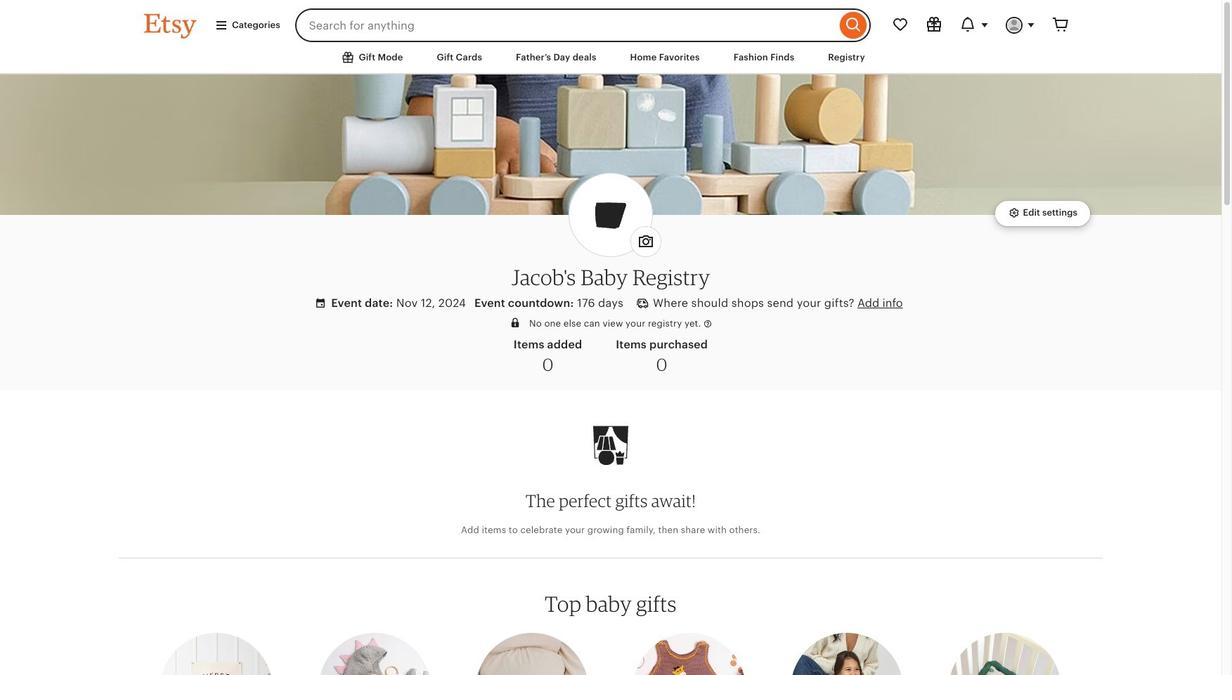 Task type: describe. For each thing, give the bounding box(es) containing it.
Search for anything text field
[[295, 8, 837, 42]]



Task type: vqa. For each thing, say whether or not it's contained in the screenshot.
a to the top
no



Task type: locate. For each thing, give the bounding box(es) containing it.
banner
[[119, 0, 1103, 42]]

None search field
[[295, 8, 871, 42]]

default colorful shape profile icon image
[[570, 173, 653, 256], [570, 173, 653, 256]]



